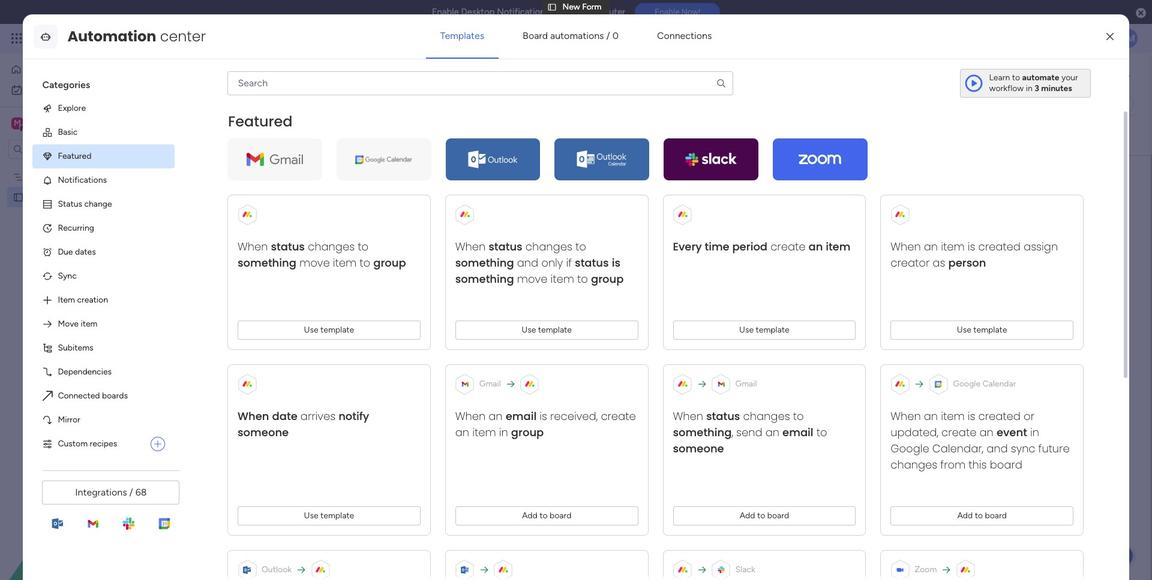 Task type: vqa. For each thing, say whether or not it's contained in the screenshot.
"workspace options" "icon"
no



Task type: describe. For each thing, give the bounding box(es) containing it.
create inside the is received, create an item in
[[601, 409, 636, 424]]

work for monday
[[97, 31, 119, 45]]

assign
[[1024, 239, 1058, 254]]

outlook
[[262, 565, 292, 575]]

created for person
[[979, 239, 1021, 254]]

enable now! button
[[635, 3, 720, 21]]

workflow
[[989, 83, 1024, 94]]

0 vertical spatial featured
[[228, 112, 293, 131]]

categories
[[42, 79, 90, 91]]

dependencies option
[[33, 361, 175, 385]]

recurring
[[58, 223, 94, 233]]

1 horizontal spatial by
[[614, 255, 632, 275]]

explore option
[[33, 97, 175, 121]]

item inside when status changes   to something and only if status is something move item to group
[[551, 272, 575, 287]]

updated,
[[891, 425, 939, 440]]

calendar
[[983, 379, 1016, 389]]

jeremy miller image
[[1119, 29, 1138, 48]]

basic option
[[33, 121, 175, 145]]

activity
[[994, 70, 1023, 80]]

only
[[542, 256, 563, 271]]

main
[[28, 118, 49, 129]]

enable now!
[[655, 7, 701, 17]]

custom recipes
[[58, 439, 117, 449]]

add for something
[[740, 511, 755, 521]]

when for when status changes   to something and only if status is something move item to group
[[456, 239, 486, 254]]

list box containing project management
[[0, 164, 153, 369]]

/ for integrations / 68
[[129, 487, 133, 499]]

1 gmail from the left
[[480, 379, 501, 389]]

build form button
[[623, 295, 687, 319]]

status change
[[58, 199, 112, 209]]

let's
[[544, 255, 574, 275]]

add to board button for group
[[456, 507, 638, 526]]

item inside the is received, create an item in
[[473, 425, 496, 440]]

item inside "when an item is created   assign creator as"
[[941, 239, 965, 254]]

enable for enable now!
[[655, 7, 680, 17]]

board automations / 0 button
[[508, 22, 633, 50]]

,
[[732, 425, 734, 440]]

create inside when an item is created or updated, create an
[[942, 425, 977, 440]]

1 horizontal spatial google
[[953, 379, 981, 389]]

board for is received, create an item in
[[550, 511, 572, 521]]

recurring option
[[33, 217, 175, 241]]

0 vertical spatial create
[[771, 239, 806, 254]]

calendar,
[[933, 442, 984, 457]]

1 horizontal spatial form
[[228, 62, 276, 89]]

select product image
[[11, 32, 23, 44]]

arrives
[[301, 409, 336, 424]]

changes for send
[[743, 409, 790, 424]]

when for when an email
[[456, 409, 486, 424]]

board inside in google calendar, and sync future changes from this board
[[990, 458, 1023, 473]]

future
[[1039, 442, 1070, 457]]

add to favorites image
[[305, 69, 317, 81]]

search image
[[716, 78, 726, 89]]

monday work management
[[53, 31, 186, 45]]

item inside when an item is created or updated, create an
[[941, 409, 965, 424]]

is inside when status changes   to something and only if status is something move item to group
[[612, 256, 621, 271]]

enable desktop notifications on this computer
[[432, 7, 625, 17]]

your workflow in
[[989, 73, 1078, 94]]

changes for item
[[308, 239, 355, 254]]

0 vertical spatial new form
[[563, 2, 602, 12]]

something for when status changes   to something move item to group
[[238, 256, 297, 271]]

New Form field
[[179, 62, 279, 89]]

group inside when status changes   to something move item to group
[[374, 256, 406, 271]]

group inside when status changes   to something and only if status is something move item to group
[[591, 272, 624, 287]]

add to board button for something
[[673, 507, 856, 526]]

in inside the is received, create an item in
[[499, 425, 508, 440]]

0 vertical spatial form
[[732, 255, 766, 275]]

management
[[57, 172, 107, 182]]

templates
[[440, 30, 484, 41]]

1 horizontal spatial group
[[511, 425, 544, 440]]

automations
[[550, 30, 604, 41]]

templates button
[[426, 22, 499, 50]]

mirror option
[[33, 409, 175, 433]]

now!
[[682, 7, 701, 17]]

when for when an item is created or updated, create an
[[891, 409, 921, 424]]

date
[[272, 409, 298, 424]]

connections button
[[643, 22, 726, 50]]

1 horizontal spatial new form
[[182, 62, 276, 89]]

zoom
[[915, 565, 937, 575]]

learn
[[989, 73, 1010, 83]]

from
[[941, 458, 966, 473]]

item inside option
[[81, 319, 97, 329]]

enable for enable desktop notifications on this computer
[[432, 7, 459, 17]]

integrations / 68
[[75, 487, 147, 499]]

as
[[933, 256, 946, 271]]

or
[[1024, 409, 1035, 424]]

changes for only
[[526, 239, 573, 254]]

when for when date arrives notify someone
[[238, 409, 269, 424]]

subitems option
[[33, 337, 175, 361]]

home link
[[7, 60, 146, 79]]

creator
[[891, 256, 930, 271]]

automate
[[1022, 73, 1059, 83]]

68
[[135, 487, 147, 499]]

activity button
[[989, 66, 1046, 85]]

every
[[673, 239, 702, 254]]

featured inside option
[[58, 151, 91, 161]]

an inside "when an item is created   assign creator as"
[[924, 239, 938, 254]]

center
[[160, 26, 206, 46]]

my work
[[28, 85, 59, 95]]

when status changes   to something move item to group
[[238, 239, 406, 271]]

google inside in google calendar, and sync future changes from this board
[[891, 442, 930, 457]]

powered
[[241, 129, 279, 141]]

is inside "when an item is created   assign creator as"
[[968, 239, 976, 254]]

3 add from the left
[[958, 511, 973, 521]]

item creation option
[[33, 289, 175, 313]]

connected boards
[[58, 391, 128, 401]]

item
[[58, 295, 75, 305]]

when an item is created   assign creator as
[[891, 239, 1058, 271]]

status
[[58, 199, 82, 209]]

in google calendar, and sync future changes from this board
[[891, 425, 1070, 473]]

my
[[28, 85, 39, 95]]

build form
[[633, 301, 677, 312]]

featured option
[[33, 145, 175, 169]]

status for when status changes   to something move item to group
[[271, 239, 305, 254]]

3 minutes
[[1035, 83, 1072, 94]]

computer
[[584, 7, 625, 17]]

see plans image
[[199, 32, 210, 45]]

form inside button
[[656, 301, 677, 312]]

monday
[[53, 31, 95, 45]]

integrate button
[[919, 91, 1035, 116]]

when an item is created or updated, create an
[[891, 409, 1035, 440]]

home
[[26, 64, 49, 74]]

categories list box
[[33, 69, 184, 457]]

something for when status changes   to something and only if status is something move item to group
[[456, 256, 514, 271]]

custom
[[58, 439, 88, 449]]

collapse board header image
[[1122, 98, 1131, 108]]

2 horizontal spatial form
[[582, 2, 602, 12]]

automation
[[67, 26, 156, 46]]

0 horizontal spatial email
[[506, 409, 537, 424]]

move
[[58, 319, 79, 329]]

board
[[523, 30, 548, 41]]

show board description image
[[284, 70, 299, 82]]

boards
[[102, 391, 128, 401]]

change
[[84, 199, 112, 209]]

Search in workspace field
[[25, 143, 100, 156]]

on
[[552, 7, 564, 17]]

3 add to board button from the left
[[891, 507, 1074, 526]]

and inside when status changes   to something and only if status is something move item to group
[[517, 256, 539, 271]]

project
[[28, 172, 55, 182]]

notifications inside option
[[58, 175, 107, 185]]

received,
[[551, 409, 598, 424]]

let's start by building your form
[[544, 255, 766, 275]]

integrate
[[940, 98, 974, 108]]

notifications option
[[33, 169, 175, 193]]

work for my
[[41, 85, 59, 95]]

is inside when an item is created or updated, create an
[[968, 409, 976, 424]]

integrations / 68 button
[[42, 481, 180, 505]]

integrations
[[75, 487, 127, 499]]

0 horizontal spatial new form
[[28, 192, 67, 202]]

move item option
[[33, 313, 175, 337]]

sync
[[58, 271, 77, 281]]

my work option
[[7, 80, 146, 100]]



Task type: locate. For each thing, give the bounding box(es) containing it.
0 horizontal spatial add to board
[[522, 511, 572, 521]]

and down event
[[987, 442, 1008, 457]]

2 created from the top
[[979, 409, 1021, 424]]

automate
[[1062, 98, 1099, 108]]

2 horizontal spatial new form
[[563, 2, 602, 12]]

something for when status changes to something , send an email to someone
[[673, 425, 732, 440]]

1 horizontal spatial work
[[97, 31, 119, 45]]

0 horizontal spatial move
[[300, 256, 330, 271]]

and left "only"
[[517, 256, 539, 271]]

is up person
[[968, 239, 976, 254]]

2 vertical spatial form
[[48, 192, 67, 202]]

1 add from the left
[[522, 511, 538, 521]]

1 horizontal spatial create
[[771, 239, 806, 254]]

workspace image
[[11, 117, 23, 130]]

use template button
[[238, 321, 421, 340], [456, 321, 638, 340], [673, 321, 856, 340], [891, 321, 1074, 340], [238, 507, 421, 526]]

basic
[[58, 127, 78, 137]]

0 horizontal spatial work
[[41, 85, 59, 95]]

0 vertical spatial new
[[563, 2, 580, 12]]

project management
[[28, 172, 107, 182]]

build
[[633, 301, 654, 312]]

new down 'see plans' image at left
[[182, 62, 223, 89]]

create right received,
[[601, 409, 636, 424]]

1 vertical spatial email
[[783, 425, 814, 440]]

0 horizontal spatial form
[[656, 301, 677, 312]]

1 horizontal spatial /
[[606, 30, 610, 41]]

1 vertical spatial someone
[[673, 442, 724, 457]]

created
[[979, 239, 1021, 254], [979, 409, 1021, 424]]

2 add to board button from the left
[[673, 507, 856, 526]]

Search for a column type search field
[[228, 71, 733, 95]]

1 horizontal spatial add to board
[[740, 511, 789, 521]]

1 vertical spatial create
[[601, 409, 636, 424]]

1 vertical spatial new
[[182, 62, 223, 89]]

featured down show board description "icon"
[[228, 112, 293, 131]]

0 horizontal spatial new
[[28, 192, 46, 202]]

0 vertical spatial email
[[506, 409, 537, 424]]

when inside when status changes to something , send an email to someone
[[673, 409, 703, 424]]

item inside when status changes   to something move item to group
[[333, 256, 357, 271]]

use
[[304, 325, 319, 335], [522, 325, 536, 335], [740, 325, 754, 335], [957, 325, 972, 335], [304, 511, 319, 521]]

in left 3
[[1026, 83, 1033, 94]]

changes inside when status changes   to something move item to group
[[308, 239, 355, 254]]

main workspace
[[28, 118, 98, 129]]

categories heading
[[33, 69, 175, 97]]

create up calendar,
[[942, 425, 977, 440]]

dates
[[75, 247, 96, 257]]

enable
[[432, 7, 459, 17], [655, 7, 680, 17]]

create right period
[[771, 239, 806, 254]]

form down period
[[732, 255, 766, 275]]

work right my
[[41, 85, 59, 95]]

1 horizontal spatial add to board button
[[673, 507, 856, 526]]

2 horizontal spatial /
[[1096, 70, 1099, 80]]

new form down 'see plans' image at left
[[182, 62, 276, 89]]

and
[[517, 256, 539, 271], [987, 442, 1008, 457]]

work inside option
[[41, 85, 59, 95]]

0 vertical spatial created
[[979, 239, 1021, 254]]

/ inside button
[[606, 30, 610, 41]]

start
[[578, 255, 610, 275]]

is
[[968, 239, 976, 254], [612, 256, 621, 271], [540, 409, 548, 424], [968, 409, 976, 424]]

lottie animation element
[[0, 460, 153, 581]]

connected boards option
[[33, 385, 175, 409]]

this
[[969, 458, 987, 473]]

recipes
[[90, 439, 117, 449]]

0 vertical spatial group
[[374, 256, 406, 271]]

1 vertical spatial featured
[[58, 151, 91, 161]]

time
[[705, 239, 730, 254]]

0 vertical spatial google
[[953, 379, 981, 389]]

when status changes   to something and only if status is something move item to group
[[456, 239, 624, 287]]

subitems
[[58, 343, 93, 353]]

2 vertical spatial create
[[942, 425, 977, 440]]

0 horizontal spatial featured
[[58, 151, 91, 161]]

0
[[612, 30, 619, 41]]

0 horizontal spatial /
[[129, 487, 133, 499]]

0 vertical spatial by
[[281, 129, 291, 141]]

creation
[[77, 295, 108, 305]]

board
[[990, 458, 1023, 473], [550, 511, 572, 521], [768, 511, 789, 521], [985, 511, 1007, 521]]

in inside in google calendar, and sync future changes from this board
[[1031, 425, 1040, 440]]

1 vertical spatial work
[[41, 85, 59, 95]]

your
[[1061, 73, 1078, 83], [697, 255, 728, 275]]

status for when status changes to something , send an email to someone
[[707, 409, 740, 424]]

2 add from the left
[[740, 511, 755, 521]]

by right powered
[[281, 129, 291, 141]]

form down project management
[[48, 192, 67, 202]]

1 add to board button from the left
[[456, 507, 638, 526]]

enable left now!
[[655, 7, 680, 17]]

1 horizontal spatial form
[[732, 255, 766, 275]]

due dates
[[58, 247, 96, 257]]

move inside when status changes   to something and only if status is something move item to group
[[517, 272, 548, 287]]

add to board for group
[[522, 511, 572, 521]]

0 horizontal spatial google
[[891, 442, 930, 457]]

changes inside in google calendar, and sync future changes from this board
[[891, 458, 938, 473]]

invite / 1
[[1073, 70, 1105, 80]]

0 vertical spatial form
[[582, 2, 602, 12]]

something
[[238, 256, 297, 271], [456, 256, 514, 271], [456, 272, 514, 287], [673, 425, 732, 440]]

workspace selection element
[[11, 116, 100, 132]]

/
[[606, 30, 610, 41], [1096, 70, 1099, 80], [129, 487, 133, 499]]

automation center
[[67, 26, 206, 46]]

0 horizontal spatial your
[[697, 255, 728, 275]]

google down updated,
[[891, 442, 930, 457]]

help button
[[1091, 547, 1133, 566]]

1 vertical spatial and
[[987, 442, 1008, 457]]

is received, create an item in
[[456, 409, 636, 440]]

1 horizontal spatial notifications
[[497, 7, 549, 17]]

2 vertical spatial /
[[129, 487, 133, 499]]

email right send
[[783, 425, 814, 440]]

automate button
[[1040, 94, 1104, 113]]

2 horizontal spatial add to board button
[[891, 507, 1074, 526]]

0 vertical spatial /
[[606, 30, 610, 41]]

0 horizontal spatial and
[[517, 256, 539, 271]]

in inside your workflow in
[[1026, 83, 1033, 94]]

0 horizontal spatial gmail
[[480, 379, 501, 389]]

created inside "when an item is created   assign creator as"
[[979, 239, 1021, 254]]

period
[[733, 239, 768, 254]]

status for when status changes   to something and only if status is something move item to group
[[489, 239, 523, 254]]

person
[[949, 256, 986, 271]]

1 vertical spatial by
[[614, 255, 632, 275]]

new form down project
[[28, 192, 67, 202]]

when date arrives notify someone
[[238, 409, 369, 440]]

changes inside when status changes to something , send an email to someone
[[743, 409, 790, 424]]

1 vertical spatial notifications
[[58, 175, 107, 185]]

2 vertical spatial group
[[511, 425, 544, 440]]

someone inside when status changes to something , send an email to someone
[[673, 442, 724, 457]]

by right start
[[614, 255, 632, 275]]

created up event
[[979, 409, 1021, 424]]

move inside when status changes   to something move item to group
[[300, 256, 330, 271]]

1
[[1101, 70, 1105, 80]]

m
[[14, 118, 21, 128]]

1 created from the top
[[979, 239, 1021, 254]]

someone inside when date arrives notify someone
[[238, 425, 289, 440]]

an
[[809, 239, 823, 254], [924, 239, 938, 254], [489, 409, 503, 424], [924, 409, 938, 424], [456, 425, 470, 440], [766, 425, 780, 440], [980, 425, 994, 440]]

an inside the is received, create an item in
[[456, 425, 470, 440]]

0 horizontal spatial someone
[[238, 425, 289, 440]]

form
[[582, 2, 602, 12], [228, 62, 276, 89], [48, 192, 67, 202]]

None search field
[[228, 71, 733, 95]]

status inside when status changes   to something move item to group
[[271, 239, 305, 254]]

is inside the is received, create an item in
[[540, 409, 548, 424]]

item creation
[[58, 295, 108, 305]]

3
[[1035, 83, 1039, 94]]

email inside when status changes to something , send an email to someone
[[783, 425, 814, 440]]

form left show board description "icon"
[[228, 62, 276, 89]]

1 vertical spatial form
[[656, 301, 677, 312]]

new
[[563, 2, 580, 12], [182, 62, 223, 89], [28, 192, 46, 202]]

form inside list box
[[48, 192, 67, 202]]

new form up automations
[[563, 2, 602, 12]]

featured
[[228, 112, 293, 131], [58, 151, 91, 161]]

2 horizontal spatial add
[[958, 511, 973, 521]]

mirror
[[58, 415, 80, 425]]

powered by
[[241, 129, 291, 141]]

board automations / 0
[[523, 30, 619, 41]]

2 horizontal spatial new
[[563, 2, 580, 12]]

1 vertical spatial form
[[228, 62, 276, 89]]

public board image
[[13, 191, 24, 203]]

1 horizontal spatial add
[[740, 511, 755, 521]]

featured up project management
[[58, 151, 91, 161]]

1 vertical spatial your
[[697, 255, 728, 275]]

custom recipes option
[[33, 433, 146, 457]]

enable up templates
[[432, 7, 459, 17]]

sync option
[[33, 265, 175, 289]]

minutes
[[1041, 83, 1072, 94]]

is left received,
[[540, 409, 548, 424]]

0 horizontal spatial group
[[374, 256, 406, 271]]

add to board
[[522, 511, 572, 521], [740, 511, 789, 521], [958, 511, 1007, 521]]

created for event
[[979, 409, 1021, 424]]

move item
[[58, 319, 97, 329]]

when inside when status changes   to something and only if status is something move item to group
[[456, 239, 486, 254]]

1 vertical spatial new form
[[182, 62, 276, 89]]

0 vertical spatial your
[[1061, 73, 1078, 83]]

work right monday
[[97, 31, 119, 45]]

1 add to board from the left
[[522, 511, 572, 521]]

status inside when status changes to something , send an email to someone
[[707, 409, 740, 424]]

0 vertical spatial move
[[300, 256, 330, 271]]

2 horizontal spatial group
[[591, 272, 624, 287]]

1 vertical spatial move
[[517, 272, 548, 287]]

1 vertical spatial group
[[591, 272, 624, 287]]

by
[[281, 129, 291, 141], [614, 255, 632, 275]]

3 add to board from the left
[[958, 511, 1007, 521]]

when inside "when an item is created   assign creator as"
[[891, 239, 921, 254]]

slack
[[736, 565, 756, 575]]

dapulse close image
[[1136, 7, 1146, 19]]

learn to automate
[[989, 73, 1059, 83]]

new up board automations / 0
[[563, 2, 580, 12]]

when inside when an item is created or updated, create an
[[891, 409, 921, 424]]

google left "calendar"
[[953, 379, 981, 389]]

2 vertical spatial new
[[28, 192, 46, 202]]

board for changes to
[[768, 511, 789, 521]]

1 horizontal spatial enable
[[655, 7, 680, 17]]

2 add to board from the left
[[740, 511, 789, 521]]

1 horizontal spatial gmail
[[736, 379, 757, 389]]

your up minutes
[[1061, 73, 1078, 83]]

0 horizontal spatial enable
[[432, 7, 459, 17]]

1 horizontal spatial featured
[[228, 112, 293, 131]]

gmail up send
[[736, 379, 757, 389]]

something inside when status changes   to something move item to group
[[238, 256, 297, 271]]

2 horizontal spatial add to board
[[958, 511, 1007, 521]]

gmail
[[480, 379, 501, 389], [736, 379, 757, 389]]

when for when status changes to something , send an email to someone
[[673, 409, 703, 424]]

home option
[[7, 60, 146, 79]]

when inside when date arrives notify someone
[[238, 409, 269, 424]]

/ for invite / 1
[[1096, 70, 1099, 80]]

this
[[566, 7, 582, 17]]

and inside in google calendar, and sync future changes from this board
[[987, 442, 1008, 457]]

/ left the 0
[[606, 30, 610, 41]]

in down or
[[1031, 425, 1040, 440]]

0 horizontal spatial add to board button
[[456, 507, 638, 526]]

0 vertical spatial and
[[517, 256, 539, 271]]

1 horizontal spatial email
[[783, 425, 814, 440]]

explore
[[58, 103, 86, 113]]

an inside when status changes to something , send an email to someone
[[766, 425, 780, 440]]

workspace
[[51, 118, 98, 129]]

notifications up board
[[497, 7, 549, 17]]

google calendar
[[953, 379, 1016, 389]]

1 horizontal spatial your
[[1061, 73, 1078, 83]]

management
[[121, 31, 186, 45]]

work
[[97, 31, 119, 45], [41, 85, 59, 95]]

group
[[374, 256, 406, 271], [591, 272, 624, 287], [511, 425, 544, 440]]

when an email
[[456, 409, 537, 424]]

when
[[238, 239, 268, 254], [456, 239, 486, 254], [891, 239, 921, 254], [238, 409, 269, 424], [456, 409, 486, 424], [673, 409, 703, 424], [891, 409, 921, 424]]

/ left 1
[[1096, 70, 1099, 80]]

status change option
[[33, 193, 175, 217]]

when for when an item is created   assign creator as
[[891, 239, 921, 254]]

is up in google calendar, and sync future changes from this board
[[968, 409, 976, 424]]

in down when an email
[[499, 425, 508, 440]]

workforms logo image
[[296, 126, 364, 145]]

0 horizontal spatial by
[[281, 129, 291, 141]]

1 horizontal spatial new
[[182, 62, 223, 89]]

email left received,
[[506, 409, 537, 424]]

2 horizontal spatial create
[[942, 425, 977, 440]]

gmail up when an email
[[480, 379, 501, 389]]

0 horizontal spatial notifications
[[58, 175, 107, 185]]

option
[[0, 166, 153, 168]]

1 horizontal spatial someone
[[673, 442, 724, 457]]

2 vertical spatial new form
[[28, 192, 67, 202]]

something inside when status changes to something , send an email to someone
[[673, 425, 732, 440]]

item
[[826, 239, 851, 254], [941, 239, 965, 254], [333, 256, 357, 271], [551, 272, 575, 287], [81, 319, 97, 329], [941, 409, 965, 424], [473, 425, 496, 440]]

new right public board icon
[[28, 192, 46, 202]]

2 gmail from the left
[[736, 379, 757, 389]]

when for when status changes   to something move item to group
[[238, 239, 268, 254]]

1 vertical spatial created
[[979, 409, 1021, 424]]

is right start
[[612, 256, 621, 271]]

lottie animation image
[[0, 460, 153, 581]]

list box
[[0, 164, 153, 369]]

created inside when an item is created or updated, create an
[[979, 409, 1021, 424]]

when inside when status changes   to something move item to group
[[238, 239, 268, 254]]

new form
[[563, 2, 602, 12], [182, 62, 276, 89], [28, 192, 67, 202]]

1 vertical spatial /
[[1096, 70, 1099, 80]]

dependencies
[[58, 367, 112, 377]]

1 horizontal spatial move
[[517, 272, 548, 287]]

help
[[1101, 551, 1123, 563]]

form right this
[[582, 2, 602, 12]]

0 horizontal spatial add
[[522, 511, 538, 521]]

0 horizontal spatial create
[[601, 409, 636, 424]]

0 vertical spatial someone
[[238, 425, 289, 440]]

created up person
[[979, 239, 1021, 254]]

0 vertical spatial work
[[97, 31, 119, 45]]

1 vertical spatial google
[[891, 442, 930, 457]]

add to board for something
[[740, 511, 789, 521]]

/ left 68
[[129, 487, 133, 499]]

0 vertical spatial notifications
[[497, 7, 549, 17]]

when status changes to something , send an email to someone
[[673, 409, 827, 457]]

your down time
[[697, 255, 728, 275]]

changes inside when status changes   to something and only if status is something move item to group
[[526, 239, 573, 254]]

enable inside button
[[655, 7, 680, 17]]

invite / 1 button
[[1051, 66, 1110, 85]]

due dates option
[[33, 241, 175, 265]]

status
[[271, 239, 305, 254], [489, 239, 523, 254], [575, 256, 609, 271], [707, 409, 740, 424]]

your inside your workflow in
[[1061, 73, 1078, 83]]

send
[[737, 425, 763, 440]]

form right build
[[656, 301, 677, 312]]

changes
[[308, 239, 355, 254], [526, 239, 573, 254], [743, 409, 790, 424], [891, 458, 938, 473]]

1 horizontal spatial and
[[987, 442, 1008, 457]]

0 horizontal spatial form
[[48, 192, 67, 202]]

add for group
[[522, 511, 538, 521]]

desktop
[[461, 7, 495, 17]]

notifications up status change
[[58, 175, 107, 185]]

board for in google calendar, and sync future changes from this board
[[985, 511, 1007, 521]]



